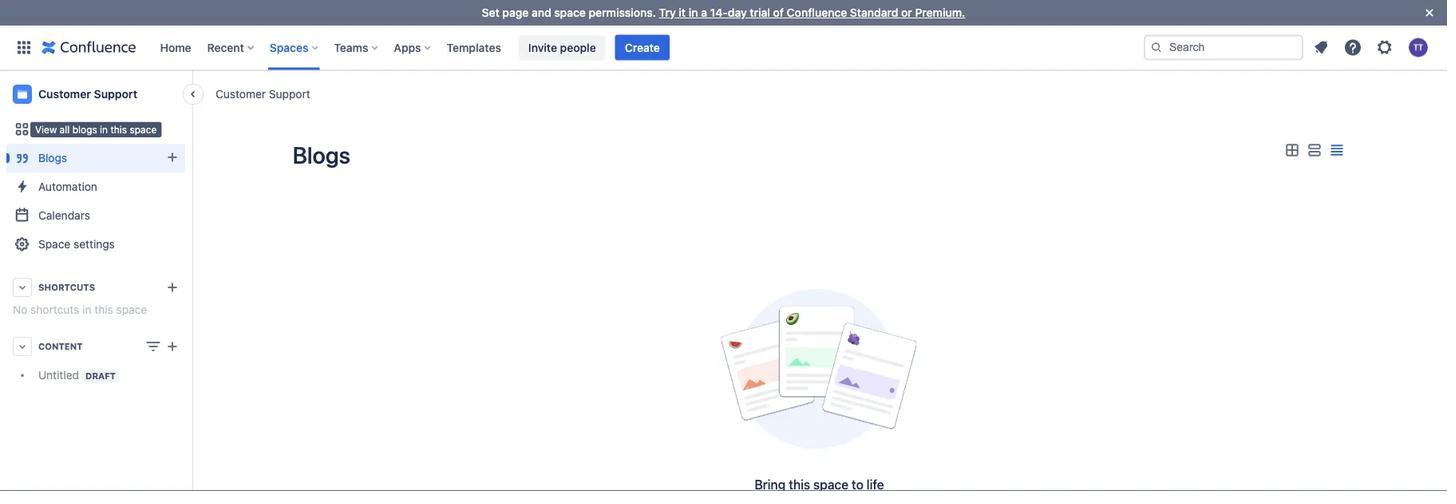 Task type: vqa. For each thing, say whether or not it's contained in the screenshot.
Reports
no



Task type: describe. For each thing, give the bounding box(es) containing it.
it
[[679, 6, 686, 19]]

view
[[35, 124, 57, 135]]

all content
[[38, 123, 94, 136]]

try
[[659, 6, 676, 19]]

this inside space 'element'
[[94, 303, 113, 316]]

create link
[[615, 35, 670, 60]]

blogs
[[72, 124, 97, 135]]

a
[[701, 6, 707, 19]]

help icon image
[[1344, 38, 1363, 57]]

all content link
[[6, 115, 185, 144]]

0 vertical spatial this
[[111, 124, 127, 135]]

2 horizontal spatial in
[[689, 6, 698, 19]]

close image
[[1420, 3, 1440, 22]]

compact list image
[[1327, 141, 1347, 160]]

no
[[13, 303, 27, 316]]

create a page image
[[163, 337, 182, 356]]

untitled
[[38, 368, 79, 381]]

1 horizontal spatial blogs
[[293, 141, 351, 168]]

calendars link
[[6, 201, 185, 230]]

space element
[[0, 70, 192, 491]]

customer support inside customer support link
[[38, 87, 137, 101]]

or
[[902, 6, 913, 19]]

people
[[560, 41, 596, 54]]

shortcuts
[[30, 303, 79, 316]]

space
[[38, 238, 70, 251]]

support inside space 'element'
[[94, 87, 137, 101]]

home
[[160, 41, 191, 54]]

spaces button
[[265, 35, 324, 60]]

banner containing home
[[0, 25, 1448, 70]]

settings icon image
[[1376, 38, 1395, 57]]

home link
[[155, 35, 196, 60]]

cards image
[[1283, 141, 1302, 160]]

create
[[625, 41, 660, 54]]

spaces
[[270, 41, 309, 54]]

blogs link
[[6, 144, 185, 172]]

space inside 'element'
[[116, 303, 147, 316]]

no shortcuts in this space
[[13, 303, 147, 316]]

your profile and preferences image
[[1409, 38, 1428, 57]]

invite people button
[[519, 35, 606, 60]]

0 vertical spatial space
[[554, 6, 586, 19]]

draft
[[85, 371, 116, 381]]

content
[[38, 341, 83, 352]]

search image
[[1151, 41, 1163, 54]]

0 horizontal spatial customer support link
[[6, 78, 185, 110]]

invite people
[[529, 41, 596, 54]]

1 vertical spatial in
[[100, 124, 108, 135]]

global element
[[10, 25, 1141, 70]]

teams
[[334, 41, 368, 54]]

content
[[54, 123, 94, 136]]

space settings link
[[6, 230, 185, 259]]



Task type: locate. For each thing, give the bounding box(es) containing it.
blogs inside space 'element'
[[38, 151, 67, 164]]

templates
[[447, 41, 501, 54]]

recent button
[[202, 35, 260, 60]]

in down shortcuts dropdown button
[[82, 303, 91, 316]]

apps button
[[389, 35, 437, 60]]

this down shortcuts dropdown button
[[94, 303, 113, 316]]

1 customer from the left
[[216, 87, 266, 100]]

trial
[[750, 6, 770, 19]]

set
[[482, 6, 500, 19]]

1 customer support from the left
[[216, 87, 310, 100]]

this right blogs
[[111, 124, 127, 135]]

premium.
[[915, 6, 966, 19]]

space right and
[[554, 6, 586, 19]]

this
[[111, 124, 127, 135], [94, 303, 113, 316]]

customer inside space 'element'
[[38, 87, 91, 101]]

apps
[[394, 41, 421, 54]]

in inside space 'element'
[[82, 303, 91, 316]]

space down shortcuts dropdown button
[[116, 303, 147, 316]]

untitled draft
[[38, 368, 116, 381]]

2 support from the left
[[94, 87, 137, 101]]

support down spaces
[[269, 87, 310, 100]]

create a blog image
[[163, 148, 182, 167]]

customer support link
[[6, 78, 185, 110], [216, 86, 310, 102]]

0 horizontal spatial blogs
[[38, 151, 67, 164]]

list image
[[1305, 141, 1324, 160]]

customer support up blogs
[[38, 87, 137, 101]]

1 vertical spatial space
[[130, 124, 157, 135]]

templates link
[[442, 35, 506, 60]]

appswitcher icon image
[[14, 38, 34, 57]]

view all blogs in this space
[[35, 124, 157, 135]]

in left a
[[689, 6, 698, 19]]

page
[[503, 6, 529, 19]]

customer up all content
[[38, 87, 91, 101]]

customer support link up view all blogs in this space
[[6, 78, 185, 110]]

2 vertical spatial in
[[82, 303, 91, 316]]

customer down recent dropdown button
[[216, 87, 266, 100]]

space settings
[[38, 238, 115, 251]]

change view image
[[144, 337, 163, 356]]

recent
[[207, 41, 244, 54]]

calendars
[[38, 209, 90, 222]]

support up view all blogs in this space
[[94, 87, 137, 101]]

in right blogs
[[100, 124, 108, 135]]

automation link
[[6, 172, 185, 201]]

customer support
[[216, 87, 310, 100], [38, 87, 137, 101]]

try it in a 14-day trial of confluence standard or premium. link
[[659, 6, 966, 19]]

day
[[728, 6, 747, 19]]

all
[[38, 123, 51, 136]]

invite
[[529, 41, 557, 54]]

Search field
[[1144, 35, 1304, 60]]

of
[[773, 6, 784, 19]]

space up blogs link
[[130, 124, 157, 135]]

customer
[[216, 87, 266, 100], [38, 87, 91, 101]]

2 customer support from the left
[[38, 87, 137, 101]]

banner
[[0, 25, 1448, 70]]

all
[[60, 124, 70, 135]]

blogs
[[293, 141, 351, 168], [38, 151, 67, 164]]

confluence
[[787, 6, 847, 19]]

0 horizontal spatial in
[[82, 303, 91, 316]]

0 horizontal spatial customer support
[[38, 87, 137, 101]]

teams button
[[329, 35, 384, 60]]

shortcuts
[[38, 282, 95, 293]]

set page and space permissions. try it in a 14-day trial of confluence standard or premium.
[[482, 6, 966, 19]]

1 horizontal spatial customer
[[216, 87, 266, 100]]

content button
[[6, 332, 185, 361]]

1 support from the left
[[269, 87, 310, 100]]

settings
[[74, 238, 115, 251]]

and
[[532, 6, 551, 19]]

1 horizontal spatial in
[[100, 124, 108, 135]]

space
[[554, 6, 586, 19], [130, 124, 157, 135], [116, 303, 147, 316]]

0 vertical spatial in
[[689, 6, 698, 19]]

notification icon image
[[1312, 38, 1331, 57]]

14-
[[710, 6, 728, 19]]

customer support link down spaces
[[216, 86, 310, 102]]

standard
[[850, 6, 899, 19]]

automation
[[38, 180, 97, 193]]

2 customer from the left
[[38, 87, 91, 101]]

add shortcut image
[[163, 278, 182, 297]]

shortcuts button
[[6, 273, 185, 302]]

0 horizontal spatial customer
[[38, 87, 91, 101]]

customer support down spaces
[[216, 87, 310, 100]]

in
[[689, 6, 698, 19], [100, 124, 108, 135], [82, 303, 91, 316]]

1 horizontal spatial customer support
[[216, 87, 310, 100]]

0 horizontal spatial support
[[94, 87, 137, 101]]

1 horizontal spatial support
[[269, 87, 310, 100]]

support
[[269, 87, 310, 100], [94, 87, 137, 101]]

1 vertical spatial this
[[94, 303, 113, 316]]

permissions.
[[589, 6, 656, 19]]

1 horizontal spatial customer support link
[[216, 86, 310, 102]]

2 vertical spatial space
[[116, 303, 147, 316]]

confluence image
[[42, 38, 136, 57], [42, 38, 136, 57]]



